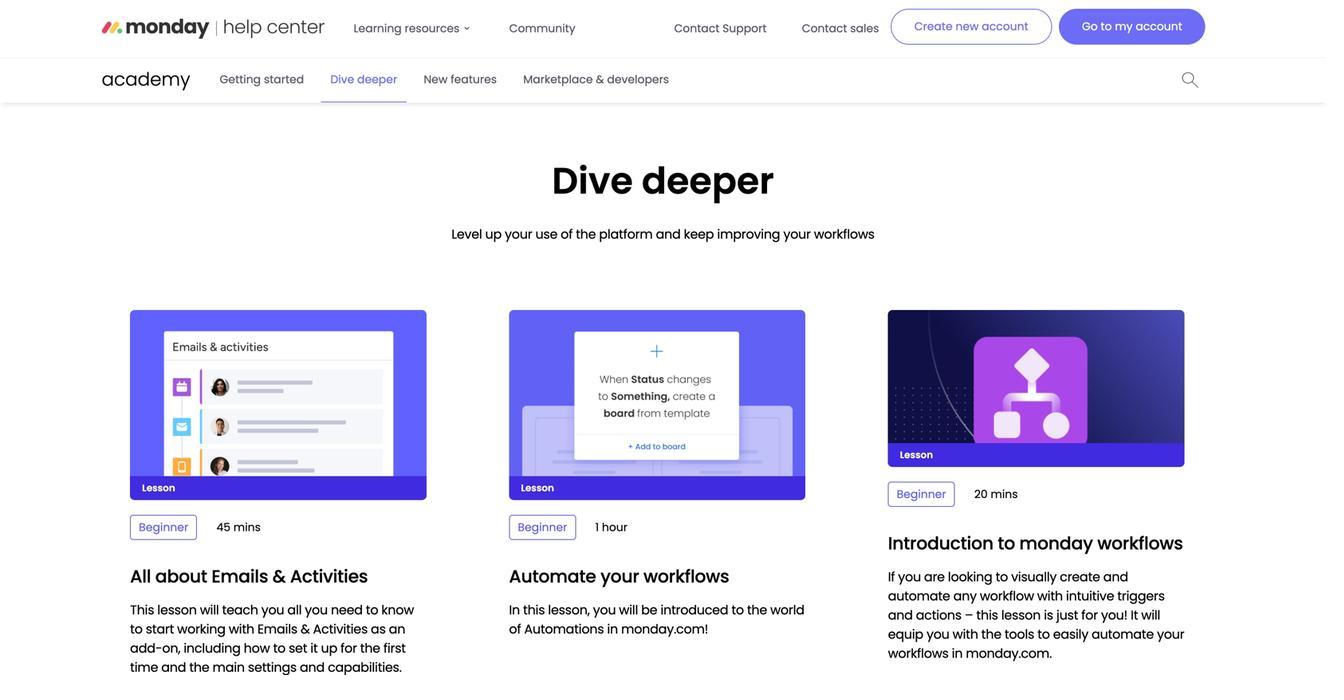 Task type: vqa. For each thing, say whether or not it's contained in the screenshot.
lesson inside If You Are Looking To Visually Create And Automate Any Workflow With Intuitive Triggers And Actions – This Lesson Is Just For You! It Will Equip You With The Tools To Easily Automate Your Workflows In Monday.Com.
yes



Task type: locate. For each thing, give the bounding box(es) containing it.
0 horizontal spatial mins
[[234, 520, 261, 536]]

0 vertical spatial in
[[607, 621, 618, 638]]

automate your workflows
[[509, 565, 730, 589]]

will up working
[[200, 601, 219, 619]]

1 horizontal spatial with
[[953, 626, 979, 644]]

emails up teach
[[212, 565, 268, 589]]

1 horizontal spatial will
[[619, 601, 638, 619]]

if
[[888, 568, 895, 586]]

the up monday.com.
[[982, 626, 1002, 644]]

developers
[[607, 72, 669, 87]]

2 horizontal spatial beginner
[[897, 487, 947, 503]]

for down "intuitive"
[[1082, 607, 1098, 625]]

sales
[[851, 21, 879, 36]]

lesson for automate
[[521, 482, 554, 495]]

dive right started
[[331, 72, 354, 87]]

&
[[596, 72, 604, 87], [273, 565, 286, 589], [301, 621, 310, 638]]

create
[[1060, 568, 1101, 586]]

lesson up tools
[[1002, 607, 1041, 625]]

academy link
[[102, 66, 190, 95]]

0 vertical spatial automate
[[888, 587, 951, 605]]

activities up the need
[[290, 565, 368, 589]]

1 vertical spatial automate
[[1092, 626, 1154, 644]]

45 mins
[[217, 520, 261, 536]]

0 horizontal spatial contact
[[674, 21, 720, 36]]

0 vertical spatial &
[[596, 72, 604, 87]]

for inside this lesson will teach you all you need to know to start working with emails & activities as an add-on, including how to set it up for the first time and the main settings and capabilities.
[[341, 640, 357, 658]]

as
[[371, 621, 386, 638]]

beginner up introduction
[[897, 487, 947, 503]]

0 horizontal spatial in
[[607, 621, 618, 638]]

to down this
[[130, 621, 143, 638]]

0 horizontal spatial will
[[200, 601, 219, 619]]

& up this lesson will teach you all you need to know to start working with emails & activities as an add-on, including how to set it up for the first time and the main settings and capabilities.
[[273, 565, 286, 589]]

2 horizontal spatial &
[[596, 72, 604, 87]]

1 vertical spatial of
[[509, 621, 521, 638]]

deeper down learning
[[357, 72, 397, 87]]

1 vertical spatial dive deeper
[[552, 155, 775, 207]]

1 vertical spatial activities
[[313, 621, 368, 638]]

0 horizontal spatial account
[[982, 19, 1029, 34]]

contact sales
[[802, 21, 879, 36]]

–
[[965, 607, 974, 625]]

0 vertical spatial emails
[[212, 565, 268, 589]]

working
[[177, 621, 226, 638]]

lesson for introduction
[[900, 449, 933, 462]]

the inside if you are looking to visually create and automate any workflow with intuitive triggers and actions – this lesson is just for you! it will equip you with the tools to easily automate your workflows in monday.com.
[[982, 626, 1002, 644]]

to left set
[[273, 640, 286, 658]]

0 horizontal spatial dive
[[331, 72, 354, 87]]

of down in
[[509, 621, 521, 638]]

0 horizontal spatial of
[[509, 621, 521, 638]]

1 horizontal spatial mins
[[991, 487, 1018, 503]]

for
[[1082, 607, 1098, 625], [341, 640, 357, 658]]

about
[[155, 565, 207, 589]]

you
[[898, 568, 921, 586], [261, 601, 284, 619], [305, 601, 328, 619], [593, 601, 616, 619], [927, 626, 950, 644]]

you right "lesson,"
[[593, 601, 616, 619]]

mins right 45
[[234, 520, 261, 536]]

1 vertical spatial mins
[[234, 520, 261, 536]]

2 horizontal spatial lesson
[[900, 449, 933, 462]]

1 horizontal spatial beginner
[[518, 520, 567, 536]]

dive deeper up the level up your use of the platform and keep improving your workflows
[[552, 155, 775, 207]]

0 horizontal spatial beginner
[[139, 520, 188, 536]]

your left use
[[505, 225, 532, 243]]

will right it in the bottom of the page
[[1142, 607, 1161, 625]]

1 horizontal spatial account
[[1136, 19, 1183, 34]]

dive deeper down learning
[[331, 72, 397, 87]]

contact left support
[[674, 21, 720, 36]]

and down on,
[[161, 659, 186, 676]]

lesson inside if you are looking to visually create and automate any workflow with intuitive triggers and actions – this lesson is just for you! it will equip you with the tools to easily automate your workflows in monday.com.
[[1002, 607, 1041, 625]]

2 account from the left
[[1136, 19, 1183, 34]]

this
[[523, 601, 545, 619], [977, 607, 999, 625]]

0 horizontal spatial up
[[321, 640, 337, 658]]

all
[[288, 601, 302, 619]]

create new account
[[915, 19, 1029, 34]]

1 horizontal spatial up
[[485, 225, 502, 243]]

this right in
[[523, 601, 545, 619]]

0 horizontal spatial lesson
[[157, 601, 197, 619]]

0 horizontal spatial deeper
[[357, 72, 397, 87]]

1 vertical spatial dive
[[552, 155, 633, 207]]

2 vertical spatial &
[[301, 621, 310, 638]]

lesson
[[157, 601, 197, 619], [1002, 607, 1041, 625]]

1 horizontal spatial of
[[561, 225, 573, 243]]

1 horizontal spatial dive
[[552, 155, 633, 207]]

of right use
[[561, 225, 573, 243]]

automate
[[509, 565, 596, 589]]

with down teach
[[229, 621, 254, 638]]

1 horizontal spatial this
[[977, 607, 999, 625]]

in
[[607, 621, 618, 638], [952, 645, 963, 663]]

0 horizontal spatial this
[[523, 601, 545, 619]]

& left the developers
[[596, 72, 604, 87]]

contact support
[[674, 21, 767, 36]]

1 contact from the left
[[674, 21, 720, 36]]

dive deeper
[[331, 72, 397, 87], [552, 155, 775, 207]]

dive up platform
[[552, 155, 633, 207]]

to up visually
[[998, 532, 1016, 556]]

1 vertical spatial deeper
[[642, 155, 775, 207]]

emails down the all
[[258, 621, 298, 638]]

2 horizontal spatial with
[[1038, 587, 1063, 605]]

1 vertical spatial emails
[[258, 621, 298, 638]]

contact left sales
[[802, 21, 848, 36]]

resources
[[405, 21, 460, 36]]

up right it on the bottom
[[321, 640, 337, 658]]

new features link
[[414, 65, 507, 94]]

with down –
[[953, 626, 979, 644]]

1 vertical spatial up
[[321, 640, 337, 658]]

contact for contact support
[[674, 21, 720, 36]]

1 horizontal spatial contact
[[802, 21, 848, 36]]

0 vertical spatial dive deeper
[[331, 72, 397, 87]]

1 hour
[[596, 520, 628, 536]]

1 vertical spatial for
[[341, 640, 357, 658]]

up
[[485, 225, 502, 243], [321, 640, 337, 658]]

0 horizontal spatial with
[[229, 621, 254, 638]]

0 horizontal spatial for
[[341, 640, 357, 658]]

triggers
[[1118, 587, 1165, 605]]

and down it on the bottom
[[300, 659, 325, 676]]

in right automations
[[607, 621, 618, 638]]

beginner up about
[[139, 520, 188, 536]]

& up set
[[301, 621, 310, 638]]

2 contact from the left
[[802, 21, 848, 36]]

mins right the 20
[[991, 487, 1018, 503]]

0 vertical spatial dive
[[331, 72, 354, 87]]

dive inside dive deeper link
[[331, 72, 354, 87]]

1 horizontal spatial for
[[1082, 607, 1098, 625]]

for up capabilities.
[[341, 640, 357, 658]]

lesson inside this lesson will teach you all you need to know to start working with emails & activities as an add-on, including how to set it up for the first time and the main settings and capabilities.
[[157, 601, 197, 619]]

to up workflow
[[996, 568, 1008, 586]]

the
[[576, 225, 596, 243], [747, 601, 767, 619], [982, 626, 1002, 644], [360, 640, 380, 658], [189, 659, 209, 676]]

all
[[130, 565, 151, 589]]

in down actions
[[952, 645, 963, 663]]

1 horizontal spatial lesson
[[1002, 607, 1041, 625]]

this
[[130, 601, 154, 619]]

to right introduced
[[732, 601, 744, 619]]

dive
[[331, 72, 354, 87], [552, 155, 633, 207]]

go
[[1082, 19, 1098, 34]]

time
[[130, 659, 158, 676]]

0 horizontal spatial lesson
[[142, 482, 175, 495]]

up inside this lesson will teach you all you need to know to start working with emails & activities as an add-on, including how to set it up for the first time and the main settings and capabilities.
[[321, 640, 337, 658]]

will inside if you are looking to visually create and automate any workflow with intuitive triggers and actions – this lesson is just for you! it will equip you with the tools to easily automate your workflows in monday.com.
[[1142, 607, 1161, 625]]

level up your use of the platform and keep improving your workflows
[[452, 225, 875, 243]]

to right go
[[1101, 19, 1112, 34]]

learning resources link
[[344, 13, 484, 45]]

account
[[982, 19, 1029, 34], [1136, 19, 1183, 34]]

1 horizontal spatial dive deeper
[[552, 155, 775, 207]]

0 vertical spatial mins
[[991, 487, 1018, 503]]

monday.com.
[[966, 645, 1052, 663]]

will left "be"
[[619, 601, 638, 619]]

account right my
[[1136, 19, 1183, 34]]

1 horizontal spatial in
[[952, 645, 963, 663]]

beginner up automate
[[518, 520, 567, 536]]

1 vertical spatial &
[[273, 565, 286, 589]]

1 account from the left
[[982, 19, 1029, 34]]

0 horizontal spatial dive deeper
[[331, 72, 397, 87]]

and
[[656, 225, 681, 243], [1104, 568, 1129, 586], [888, 607, 913, 625], [161, 659, 186, 676], [300, 659, 325, 676]]

this inside 'in this lesson, you will be introduced to the world of automations in monday.com!'
[[523, 601, 545, 619]]

you right if
[[898, 568, 921, 586]]

mins
[[991, 487, 1018, 503], [234, 520, 261, 536]]

up right level
[[485, 225, 502, 243]]

0 vertical spatial deeper
[[357, 72, 397, 87]]

visually
[[1012, 568, 1057, 586]]

automate down you!
[[1092, 626, 1154, 644]]

the left world
[[747, 601, 767, 619]]

an
[[389, 621, 405, 638]]

automate down are
[[888, 587, 951, 605]]

activities
[[290, 565, 368, 589], [313, 621, 368, 638]]

1 horizontal spatial &
[[301, 621, 310, 638]]

first
[[384, 640, 406, 658]]

with up is
[[1038, 587, 1063, 605]]

1 horizontal spatial lesson
[[521, 482, 554, 495]]

new features
[[424, 72, 497, 87]]

learning resources
[[354, 21, 460, 36]]

all about emails & activities
[[130, 565, 368, 589]]

and up the triggers
[[1104, 568, 1129, 586]]

0 vertical spatial for
[[1082, 607, 1098, 625]]

0 horizontal spatial &
[[273, 565, 286, 589]]

emails
[[212, 565, 268, 589], [258, 621, 298, 638]]

this right –
[[977, 607, 999, 625]]

deeper up keep
[[642, 155, 775, 207]]

1 vertical spatial in
[[952, 645, 963, 663]]

2 horizontal spatial will
[[1142, 607, 1161, 625]]

0 horizontal spatial automate
[[888, 587, 951, 605]]

contact
[[674, 21, 720, 36], [802, 21, 848, 36]]

will inside this lesson will teach you all you need to know to start working with emails & activities as an add-on, including how to set it up for the first time and the main settings and capabilities.
[[200, 601, 219, 619]]

activities down the need
[[313, 621, 368, 638]]

account right new
[[982, 19, 1029, 34]]

beginner for all
[[139, 520, 188, 536]]

lesson,
[[548, 601, 590, 619]]

monday.com logo image
[[102, 13, 325, 45]]

1
[[596, 520, 599, 536]]

your down the triggers
[[1157, 626, 1185, 644]]

lesson up start
[[157, 601, 197, 619]]

lesson
[[900, 449, 933, 462], [142, 482, 175, 495], [521, 482, 554, 495]]

automate
[[888, 587, 951, 605], [1092, 626, 1154, 644]]

of
[[561, 225, 573, 243], [509, 621, 521, 638]]

45
[[217, 520, 231, 536]]



Task type: describe. For each thing, give the bounding box(es) containing it.
will inside 'in this lesson, you will be introduced to the world of automations in monday.com!'
[[619, 601, 638, 619]]

new
[[956, 19, 979, 34]]

your right improving
[[784, 225, 811, 243]]

the right use
[[576, 225, 596, 243]]

you left the all
[[261, 601, 284, 619]]

deeper inside dive deeper link
[[357, 72, 397, 87]]

contact sales link
[[793, 13, 889, 45]]

marketplace & developers
[[524, 72, 669, 87]]

0 vertical spatial activities
[[290, 565, 368, 589]]

introduced
[[661, 601, 729, 619]]

in inside 'in this lesson, you will be introduced to the world of automations in monday.com!'
[[607, 621, 618, 638]]

to inside 'in this lesson, you will be introduced to the world of automations in monday.com!'
[[732, 601, 744, 619]]

beginner for introduction
[[897, 487, 947, 503]]

is
[[1044, 607, 1054, 625]]

easily
[[1054, 626, 1089, 644]]

you inside 'in this lesson, you will be introduced to the world of automations in monday.com!'
[[593, 601, 616, 619]]

for inside if you are looking to visually create and automate any workflow with intuitive triggers and actions – this lesson is just for you! it will equip you with the tools to easily automate your workflows in monday.com.
[[1082, 607, 1098, 625]]

and up equip
[[888, 607, 913, 625]]

introduction
[[888, 532, 994, 556]]

workflow
[[980, 587, 1034, 605]]

0 vertical spatial up
[[485, 225, 502, 243]]

activities inside this lesson will teach you all you need to know to start working with emails & activities as an add-on, including how to set it up for the first time and the main settings and capabilities.
[[313, 621, 368, 638]]

go to my account
[[1082, 19, 1183, 34]]

are
[[924, 568, 945, 586]]

automations
[[524, 621, 604, 638]]

academy
[[102, 67, 190, 92]]

20 mins
[[975, 487, 1018, 503]]

use
[[536, 225, 558, 243]]

if you are looking to visually create and automate any workflow with intuitive triggers and actions – this lesson is just for you! it will equip you with the tools to easily automate your workflows in monday.com.
[[888, 568, 1185, 663]]

tools
[[1005, 626, 1035, 644]]

on,
[[162, 640, 180, 658]]

new
[[424, 72, 448, 87]]

monday
[[1020, 532, 1093, 556]]

you!
[[1102, 607, 1128, 625]]

know
[[382, 601, 414, 619]]

add-
[[130, 640, 162, 658]]

you down actions
[[927, 626, 950, 644]]

capabilities.
[[328, 659, 402, 676]]

mins for monday
[[991, 487, 1018, 503]]

and left keep
[[656, 225, 681, 243]]

create
[[915, 19, 953, 34]]

actions
[[916, 607, 962, 625]]

the down including
[[189, 659, 209, 676]]

your down hour
[[601, 565, 639, 589]]

equip
[[888, 626, 924, 644]]

my
[[1115, 19, 1133, 34]]

lesson for all
[[142, 482, 175, 495]]

this inside if you are looking to visually create and automate any workflow with intuitive triggers and actions – this lesson is just for you! it will equip you with the tools to easily automate your workflows in monday.com.
[[977, 607, 999, 625]]

& inside this lesson will teach you all you need to know to start working with emails & activities as an add-on, including how to set it up for the first time and the main settings and capabilities.
[[301, 621, 310, 638]]

need
[[331, 601, 363, 619]]

set
[[289, 640, 307, 658]]

marketplace & developers link
[[514, 65, 679, 94]]

getting started
[[220, 72, 304, 87]]

monday.com!
[[621, 621, 709, 638]]

community
[[509, 21, 576, 36]]

contact for contact sales
[[802, 21, 848, 36]]

getting started link
[[210, 65, 314, 94]]

teach
[[222, 601, 258, 619]]

& inside marketplace & developers "link"
[[596, 72, 604, 87]]

settings
[[248, 659, 297, 676]]

workflows inside if you are looking to visually create and automate any workflow with intuitive triggers and actions – this lesson is just for you! it will equip you with the tools to easily automate your workflows in monday.com.
[[888, 645, 949, 663]]

20
[[975, 487, 988, 503]]

to up 'as'
[[366, 601, 378, 619]]

1 horizontal spatial deeper
[[642, 155, 775, 207]]

be
[[641, 601, 658, 619]]

dive deeper inside dive deeper link
[[331, 72, 397, 87]]

in
[[509, 601, 520, 619]]

community link
[[500, 13, 585, 45]]

create new account link
[[891, 9, 1053, 45]]

features
[[451, 72, 497, 87]]

it
[[311, 640, 318, 658]]

world
[[771, 601, 805, 619]]

how
[[244, 640, 270, 658]]

marketplace
[[524, 72, 593, 87]]

go to my account link
[[1059, 9, 1206, 45]]

0 vertical spatial of
[[561, 225, 573, 243]]

main
[[213, 659, 245, 676]]

platform
[[599, 225, 653, 243]]

looking
[[948, 568, 993, 586]]

your inside if you are looking to visually create and automate any workflow with intuitive triggers and actions – this lesson is just for you! it will equip you with the tools to easily automate your workflows in monday.com.
[[1157, 626, 1185, 644]]

start
[[146, 621, 174, 638]]

the up capabilities.
[[360, 640, 380, 658]]

in inside if you are looking to visually create and automate any workflow with intuitive triggers and actions – this lesson is just for you! it will equip you with the tools to easily automate your workflows in monday.com.
[[952, 645, 963, 663]]

of inside 'in this lesson, you will be introduced to the world of automations in monday.com!'
[[509, 621, 521, 638]]

mins for emails
[[234, 520, 261, 536]]

hour
[[602, 520, 628, 536]]

support
[[723, 21, 767, 36]]

including
[[184, 640, 241, 658]]

intuitive
[[1066, 587, 1115, 605]]

just
[[1057, 607, 1079, 625]]

emails inside this lesson will teach you all you need to know to start working with emails & activities as an add-on, including how to set it up for the first time and the main settings and capabilities.
[[258, 621, 298, 638]]

getting
[[220, 72, 261, 87]]

this lesson will teach you all you need to know to start working with emails & activities as an add-on, including how to set it up for the first time and the main settings and capabilities.
[[130, 601, 414, 676]]

it
[[1131, 607, 1139, 625]]

dive deeper link
[[321, 65, 407, 94]]

any
[[954, 587, 977, 605]]

beginner for automate
[[518, 520, 567, 536]]

to down is
[[1038, 626, 1050, 644]]

level
[[452, 225, 482, 243]]

you right the all
[[305, 601, 328, 619]]

learning
[[354, 21, 402, 36]]

with inside this lesson will teach you all you need to know to start working with emails & activities as an add-on, including how to set it up for the first time and the main settings and capabilities.
[[229, 621, 254, 638]]

1 horizontal spatial automate
[[1092, 626, 1154, 644]]

started
[[264, 72, 304, 87]]

keep
[[684, 225, 714, 243]]

improving
[[717, 225, 780, 243]]

the inside 'in this lesson, you will be introduced to the world of automations in monday.com!'
[[747, 601, 767, 619]]

contact support link
[[665, 13, 777, 45]]

search logo image
[[1183, 72, 1199, 88]]

in this lesson, you will be introduced to the world of automations in monday.com!
[[509, 601, 805, 638]]



